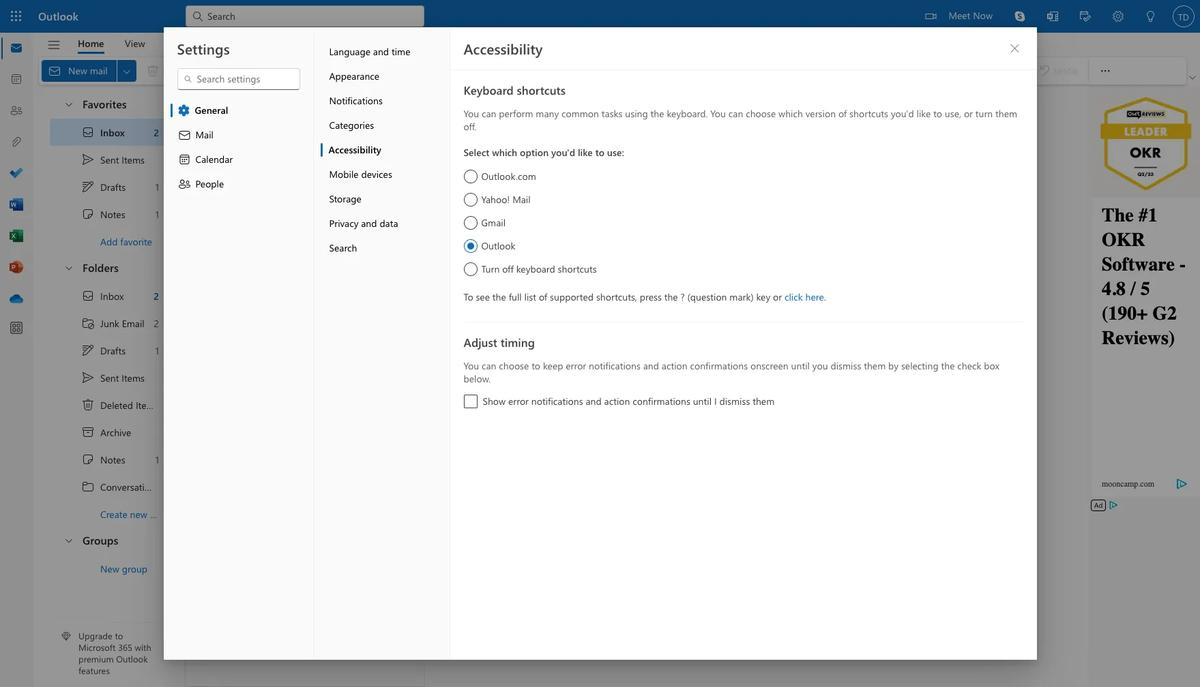 Task type: locate. For each thing, give the bounding box(es) containing it.
365
[[118, 642, 132, 654]]

0 horizontal spatial or
[[773, 291, 782, 304]]

1 horizontal spatial outlook
[[116, 654, 148, 665]]

microsoft inside upgrade to microsoft 365 with premium outlook features
[[78, 642, 116, 654]]

application containing settings
[[0, 0, 1200, 688]]

sent up  tree item
[[100, 372, 119, 385]]

team up microsoft account security info was added
[[313, 238, 335, 251]]

items for  tree item
[[136, 399, 159, 412]]

favorites tree
[[50, 86, 172, 255]]

use,
[[945, 107, 962, 120]]

check
[[958, 360, 982, 373]]

 inside favorites tree item
[[63, 99, 74, 110]]

privacy and data button
[[320, 212, 449, 236]]

as
[[608, 64, 617, 77]]

 inside the favorites tree
[[81, 207, 95, 221]]

 button left folders
[[57, 255, 80, 280]]

archive
[[100, 426, 131, 439]]

 left groups
[[63, 535, 74, 546]]

1 horizontal spatial action
[[662, 360, 688, 373]]

1 vertical spatial shortcuts
[[850, 107, 888, 120]]

to see the full list of supported shortcuts, press the ? (question mark) key or click here .
[[464, 291, 826, 304]]

you inside you can choose to keep error notifications and action confirmations onscreen until you dismiss them by selecting the check box below.
[[464, 360, 479, 373]]

0 vertical spatial of
[[839, 107, 847, 120]]

1 vertical spatial team
[[313, 238, 335, 251]]

left-rail-appbar navigation
[[3, 33, 30, 315]]

1  from the top
[[63, 99, 74, 110]]

general
[[195, 104, 228, 117]]

2  drafts from the top
[[81, 344, 126, 358]]

to
[[464, 291, 473, 304]]

0 vertical spatial  button
[[57, 91, 80, 117]]

application
[[0, 0, 1200, 688]]

1 inbox from the top
[[100, 126, 125, 139]]

more apps image
[[10, 322, 23, 336]]

security
[[313, 197, 347, 209], [313, 252, 347, 265]]

 left 'favorites'
[[63, 99, 74, 110]]

language and time button
[[320, 40, 449, 64]]

0 horizontal spatial new
[[130, 508, 147, 521]]

powerpoint image
[[10, 261, 23, 275]]

1 sent from the top
[[100, 153, 119, 166]]

1 vertical spatial you'd
[[551, 146, 575, 159]]

0 horizontal spatial them
[[753, 395, 775, 408]]

1  notes from the top
[[81, 207, 125, 221]]

add favorite
[[100, 235, 152, 248]]

2 vertical spatial outlook
[[116, 654, 148, 665]]

 inbox for 1st  tree item from the bottom of the page
[[81, 289, 124, 303]]

2 vertical spatial 2
[[154, 317, 159, 330]]

2  tree item from the top
[[50, 337, 172, 364]]

which left version
[[779, 107, 803, 120]]

ai-
[[367, 141, 380, 154]]

accessibility down categories
[[329, 143, 381, 156]]

1 vertical spatial 
[[81, 453, 95, 467]]

many
[[536, 107, 559, 120]]

1 vertical spatial error
[[508, 395, 529, 408]]

outlook.com inside message list no conversations selected list box
[[327, 332, 381, 345]]

to inside you can choose to keep error notifications and action confirmations onscreen until you dismiss them by selecting the check box below.
[[532, 360, 540, 373]]

click here button
[[785, 291, 824, 304]]

2 team from the top
[[313, 238, 335, 251]]

 button for groups
[[57, 528, 80, 553]]

you'd
[[891, 107, 914, 120], [551, 146, 575, 159]]

1  from the top
[[81, 207, 95, 221]]

 tree item
[[50, 419, 172, 446]]

contractpodai
[[232, 141, 295, 154]]

 inbox up junk
[[81, 289, 124, 303]]

0 horizontal spatial choose
[[499, 360, 529, 373]]

below.
[[464, 373, 491, 386]]

1 vertical spatial 
[[81, 289, 95, 303]]

1 team from the top
[[313, 183, 335, 196]]

0 vertical spatial  tree item
[[50, 201, 172, 228]]

 notes down the ' archive'
[[81, 453, 125, 467]]

3 2 from the top
[[154, 317, 159, 330]]

1 vertical spatial microsoft account team
[[232, 238, 335, 251]]

notifications
[[329, 94, 383, 107]]

 drafts up "add"
[[81, 180, 126, 194]]

2 vertical spatial  button
[[57, 528, 80, 553]]

3  button from the top
[[57, 528, 80, 553]]

notes up add favorite tree item
[[100, 208, 125, 221]]

2 microsoft account team from the top
[[232, 238, 335, 251]]

0 horizontal spatial ad
[[365, 129, 373, 139]]

inbox down favorites tree item
[[100, 126, 125, 139]]

inbox for 1st  tree item from the bottom of the page
[[100, 290, 124, 303]]

shortcuts up supported
[[558, 263, 597, 276]]

mail right 
[[196, 128, 214, 141]]

1  sent items from the top
[[81, 153, 145, 167]]

items up  deleted items
[[122, 372, 145, 385]]

mail
[[196, 128, 214, 141], [513, 193, 531, 206]]

 notes
[[81, 207, 125, 221], [81, 453, 125, 467]]

them left by
[[864, 360, 886, 373]]

1 left 
[[155, 180, 159, 193]]

1  tree item from the top
[[50, 146, 172, 173]]

ad left set your advertising preferences image
[[1095, 501, 1103, 510]]

1 up add favorite tree item
[[155, 208, 159, 221]]

dialog
[[0, 0, 1200, 688]]


[[81, 180, 95, 194], [81, 344, 95, 358]]

can down "adjust"
[[482, 360, 496, 373]]

1 horizontal spatial mail
[[513, 193, 531, 206]]

0 vertical spatial 
[[81, 207, 95, 221]]

inbox inside the favorites tree
[[100, 126, 125, 139]]

0 vertical spatial  tree item
[[50, 146, 172, 173]]

accessibility heading
[[464, 39, 543, 58]]

1 microsoft account team from the top
[[232, 183, 335, 196]]

1 vertical spatial security
[[313, 252, 347, 265]]

1
[[155, 180, 159, 193], [155, 208, 159, 221], [155, 344, 159, 357], [155, 453, 159, 466]]

1 horizontal spatial of
[[839, 107, 847, 120]]

1 info from the top
[[349, 197, 366, 209]]

security down 'privacy'
[[313, 252, 347, 265]]

action
[[662, 360, 688, 373], [604, 395, 630, 408]]

drafts inside the favorites tree
[[100, 180, 126, 193]]

 junk email
[[81, 317, 144, 330]]

them right turn
[[996, 107, 1018, 120]]

0 horizontal spatial mail
[[196, 128, 214, 141]]

confirmations left i
[[633, 395, 690, 408]]

notes inside the favorites tree
[[100, 208, 125, 221]]

2 right email
[[154, 317, 159, 330]]

1  tree item from the top
[[50, 173, 172, 201]]

 sent items up  tree item
[[81, 371, 145, 385]]

mark
[[572, 64, 593, 77]]

choose down tags group
[[746, 107, 776, 120]]

1 vertical spatial mail
[[513, 193, 531, 206]]

 inbox for second  tree item from the bottom of the page
[[81, 126, 125, 139]]

heading
[[216, 91, 285, 121]]

2  from the top
[[63, 262, 74, 273]]

inbox up  junk email
[[100, 290, 124, 303]]

1 vertical spatial ad
[[1095, 501, 1103, 510]]

 tree item
[[50, 119, 172, 146], [50, 283, 172, 310]]

to right upgrade
[[115, 631, 123, 642]]

0 vertical spatial  inbox
[[81, 126, 125, 139]]

document containing settings
[[0, 0, 1200, 688]]

 up add favorite tree item
[[81, 180, 95, 194]]

1 notes from the top
[[100, 208, 125, 221]]

the inside you can choose to keep error notifications and action confirmations onscreen until you dismiss them by selecting the check box below.
[[941, 360, 955, 373]]

 inbox down 'favorites'
[[81, 126, 125, 139]]

2 inbox from the top
[[100, 290, 124, 303]]

2 security from the top
[[313, 252, 347, 265]]

 tree item down junk
[[50, 337, 172, 364]]

0 horizontal spatial error
[[508, 395, 529, 408]]

 button for favorites
[[57, 91, 80, 117]]

until left you
[[791, 360, 810, 373]]

outlook.com right your
[[327, 332, 381, 345]]

4 1 from the top
[[155, 453, 159, 466]]

outlook down the gmail
[[481, 240, 516, 252]]

 tree item up "add"
[[50, 201, 172, 228]]

until left i
[[693, 395, 712, 408]]

drafts down  junk email
[[100, 344, 126, 357]]

microsoft account team for microsoft account security info verification
[[232, 183, 335, 196]]

1 vertical spatial outlook
[[481, 240, 516, 252]]

0 vertical spatial 2
[[154, 126, 159, 139]]

2 vertical spatial shortcuts
[[558, 263, 597, 276]]

 for favorites
[[63, 99, 74, 110]]

meet now
[[949, 9, 993, 22]]

outlook inside banner
[[38, 9, 78, 23]]

set your advertising preferences image
[[1108, 500, 1119, 511]]

 tree item
[[50, 201, 172, 228], [50, 446, 172, 474]]

0 vertical spatial  tree item
[[50, 173, 172, 201]]

outlook up the  "button"
[[38, 9, 78, 23]]

1 security from the top
[[313, 197, 347, 209]]

ad inside message list no conversations selected list box
[[365, 129, 373, 139]]

outlook banner
[[0, 0, 1200, 33]]

tree
[[50, 283, 188, 528]]

2 inside the  tree item
[[154, 317, 159, 330]]

2 info from the top
[[349, 252, 366, 265]]

 for groups
[[63, 535, 74, 546]]

0 horizontal spatial you'd
[[551, 146, 575, 159]]

inbox
[[100, 126, 125, 139], [100, 290, 124, 303]]

you down "adjust"
[[464, 360, 479, 373]]

new inside message list no conversations selected list box
[[307, 332, 324, 345]]

1 vertical spatial like
[[578, 146, 593, 159]]

1 vertical spatial them
[[864, 360, 886, 373]]

1 vertical spatial 2
[[154, 290, 159, 303]]

0 vertical spatial them
[[996, 107, 1018, 120]]

2  tree item from the top
[[50, 364, 172, 392]]

keyboard shortcuts element
[[464, 107, 1023, 304]]

3  from the top
[[63, 535, 74, 546]]

add favorite tree item
[[50, 228, 172, 255]]

1 2 from the top
[[154, 126, 159, 139]]

notifications up show error notifications and action confirmations until i dismiss them
[[589, 360, 641, 373]]

0 horizontal spatial action
[[604, 395, 630, 408]]

 notes up "add"
[[81, 207, 125, 221]]

favorites tree item
[[50, 91, 172, 119]]

0 vertical spatial until
[[791, 360, 810, 373]]

 inside groups tree item
[[63, 535, 74, 546]]

mobile devices
[[329, 168, 392, 181]]

 up ''
[[81, 453, 95, 467]]

 tree item up add favorite tree item
[[50, 173, 172, 201]]

team for verification
[[313, 183, 335, 196]]

0 vertical spatial notifications
[[589, 360, 641, 373]]

can for adjust timing
[[482, 360, 496, 373]]

 conversation history
[[81, 480, 188, 494]]

items left ''
[[122, 153, 145, 166]]

 inside the favorites tree
[[81, 126, 95, 139]]

0 vertical spatial shortcuts
[[517, 83, 566, 98]]

 tree item
[[50, 146, 172, 173], [50, 364, 172, 392]]

1  inbox from the top
[[81, 126, 125, 139]]

sent down favorites tree item
[[100, 153, 119, 166]]

2  sent items from the top
[[81, 371, 145, 385]]

0 vertical spatial inbox
[[100, 126, 125, 139]]

1 vertical spatial  drafts
[[81, 344, 126, 358]]

1 vertical spatial  notes
[[81, 453, 125, 467]]

you'd inside select which option you'd like to use: option group
[[551, 146, 575, 159]]

mail right the yahoo!
[[513, 193, 531, 206]]

1 up history
[[155, 453, 159, 466]]

items right deleted
[[136, 399, 159, 412]]

1 vertical spatial  inbox
[[81, 289, 124, 303]]

adjust timing
[[464, 335, 535, 350]]


[[926, 11, 937, 22]]

i
[[714, 395, 717, 408]]

mail inside select which option you'd like to use: option group
[[513, 193, 531, 206]]

show error notifications and action confirmations until i dismiss them
[[483, 395, 775, 408]]

1 vertical spatial choose
[[499, 360, 529, 373]]

of right version
[[839, 107, 847, 120]]

tab list
[[68, 33, 197, 54]]

1 vertical spatial which
[[492, 146, 517, 159]]

0 vertical spatial mail
[[196, 128, 214, 141]]

 tree item
[[50, 392, 172, 419]]

them down "onscreen"
[[753, 395, 775, 408]]

to inside you can perform many common tasks using the keyboard. you can choose which version of shortcuts you'd like to use, or turn them off.
[[934, 107, 942, 120]]

accessibility inside accessibility 'tab panel'
[[464, 39, 543, 58]]

accessibility up keyboard shortcuts
[[464, 39, 543, 58]]

1 vertical spatial accessibility
[[329, 143, 381, 156]]

here
[[806, 291, 824, 304]]


[[81, 399, 95, 412]]

0 vertical spatial security
[[313, 197, 347, 209]]

1 vertical spatial inbox
[[100, 290, 124, 303]]

1 vertical spatial outlook.com
[[327, 332, 381, 345]]

2 left 
[[154, 126, 159, 139]]

 tree item up deleted
[[50, 364, 172, 392]]

tasks
[[602, 107, 623, 120]]

folders tree item
[[50, 255, 172, 283]]

error right the 'keep'
[[566, 360, 586, 373]]

1 vertical spatial until
[[693, 395, 712, 408]]

0 horizontal spatial like
[[578, 146, 593, 159]]

now
[[973, 9, 993, 22]]

 sent items for second the  "tree item" from the bottom
[[81, 153, 145, 167]]

0 horizontal spatial accessibility
[[329, 143, 381, 156]]

1 vertical spatial  tree item
[[50, 283, 172, 310]]


[[379, 100, 391, 113]]

 up the 
[[81, 371, 95, 385]]

2  from the top
[[81, 289, 95, 303]]

0 horizontal spatial outlook
[[38, 9, 78, 23]]

0 horizontal spatial of
[[539, 291, 547, 304]]

can inside you can choose to keep error notifications and action confirmations onscreen until you dismiss them by selecting the check box below.
[[482, 360, 496, 373]]

0 vertical spatial confirmations
[[690, 360, 748, 373]]

 tree item down 'favorites'
[[50, 119, 172, 146]]

or inside you can perform many common tasks using the keyboard. you can choose which version of shortcuts you'd like to use, or turn them off.
[[964, 107, 973, 120]]

action inside you can choose to keep error notifications and action confirmations onscreen until you dismiss them by selecting the check box below.
[[662, 360, 688, 373]]

0 vertical spatial new
[[307, 332, 324, 345]]


[[81, 480, 95, 494]]

which right select
[[492, 146, 517, 159]]

groups tree item
[[50, 528, 172, 555]]

calendar
[[196, 153, 233, 166]]

you
[[813, 360, 828, 373]]

privacy
[[329, 217, 359, 230]]

0 vertical spatial sent
[[100, 153, 119, 166]]

shortcuts up many
[[517, 83, 566, 98]]

1 horizontal spatial dismiss
[[831, 360, 861, 373]]

 inbox inside the favorites tree
[[81, 126, 125, 139]]

onscreen
[[751, 360, 789, 373]]

search button
[[320, 236, 449, 261]]

like left use: on the top
[[578, 146, 593, 159]]


[[63, 99, 74, 110], [63, 262, 74, 273], [63, 535, 74, 546]]

notifications down the 'keep'
[[531, 395, 583, 408]]

outlook right premium
[[116, 654, 148, 665]]

1 vertical spatial new
[[130, 508, 147, 521]]

 tree item
[[50, 173, 172, 201], [50, 337, 172, 364]]

 up 
[[81, 289, 95, 303]]

keyboard.
[[667, 107, 708, 120]]

2  inbox from the top
[[81, 289, 124, 303]]

until
[[791, 360, 810, 373], [693, 395, 712, 408]]

 for second  tree item from the bottom of the page
[[81, 126, 95, 139]]

2 drafts from the top
[[100, 344, 126, 357]]

1 vertical spatial info
[[349, 252, 366, 265]]

1 horizontal spatial outlook.com
[[481, 170, 536, 183]]

 inside the favorites tree
[[81, 180, 95, 194]]

outlook inside upgrade to microsoft 365 with premium outlook features
[[116, 654, 148, 665]]

1 vertical spatial notifications
[[531, 395, 583, 408]]

1  from the top
[[81, 126, 95, 139]]

1 vertical spatial action
[[604, 395, 630, 408]]

mail image
[[10, 42, 23, 55]]

new group tree item
[[50, 555, 172, 583]]

2 sent from the top
[[100, 372, 119, 385]]

1 vertical spatial notes
[[100, 453, 125, 466]]

you'd left use,
[[891, 107, 914, 120]]

like left use,
[[917, 107, 931, 120]]

 tree item up junk
[[50, 283, 172, 310]]

storage button
[[320, 187, 449, 212]]


[[178, 153, 191, 167]]

 sent items down favorites tree item
[[81, 153, 145, 167]]

to left use,
[[934, 107, 942, 120]]

files image
[[10, 136, 23, 149]]

drafts up add favorite tree item
[[100, 180, 126, 193]]

the inside you can perform many common tasks using the keyboard. you can choose which version of shortcuts you'd like to use, or turn them off.
[[651, 107, 664, 120]]

premium features image
[[61, 633, 71, 642]]

 button left groups
[[57, 528, 80, 553]]

tags group
[[548, 57, 968, 85]]

can for keyboard shortcuts
[[482, 107, 496, 120]]

0 vertical spatial choose
[[746, 107, 776, 120]]

press
[[640, 291, 662, 304]]

1 drafts from the top
[[100, 180, 126, 193]]

1 vertical spatial dismiss
[[720, 395, 750, 408]]

2 for second  tree item from the bottom of the page
[[154, 126, 159, 139]]

1 horizontal spatial choose
[[746, 107, 776, 120]]

settings heading
[[177, 39, 230, 58]]

0 vertical spatial  notes
[[81, 207, 125, 221]]

2 up the  tree item
[[154, 290, 159, 303]]

document
[[0, 0, 1200, 688]]


[[81, 153, 95, 167], [81, 371, 95, 385]]

outlook.com
[[481, 170, 536, 183], [327, 332, 381, 345]]

to left use: on the top
[[595, 146, 605, 159]]

2 notes from the top
[[100, 453, 125, 466]]

items for second the  "tree item" from the bottom
[[122, 153, 145, 166]]

choose down timing
[[499, 360, 529, 373]]

you down 'keyboard'
[[464, 107, 479, 120]]

 left folders
[[63, 262, 74, 273]]

team up microsoft account security info verification
[[313, 183, 335, 196]]

items inside the favorites tree
[[122, 153, 145, 166]]

1 1 from the top
[[155, 180, 159, 193]]

or
[[964, 107, 973, 120], [773, 291, 782, 304]]

favorite
[[120, 235, 152, 248]]

0 vertical spatial which
[[779, 107, 803, 120]]

1  drafts from the top
[[81, 180, 126, 194]]

outlook
[[38, 9, 78, 23], [481, 240, 516, 252], [116, 654, 148, 665]]

people
[[196, 177, 224, 190]]

0 vertical spatial like
[[917, 107, 931, 120]]

 sent items inside the favorites tree
[[81, 153, 145, 167]]

 button left 'favorites'
[[57, 91, 80, 117]]

team
[[313, 183, 335, 196], [313, 238, 335, 251]]

error right show
[[508, 395, 529, 408]]

1 vertical spatial  sent items
[[81, 371, 145, 385]]

1 horizontal spatial you'd
[[891, 107, 914, 120]]

info up privacy and data
[[349, 197, 366, 209]]

to left your
[[274, 332, 283, 345]]

0 vertical spatial team
[[313, 183, 335, 196]]

notes down the  tree item
[[100, 453, 125, 466]]

1 vertical spatial items
[[122, 372, 145, 385]]

shortcuts inside you can perform many common tasks using the keyboard. you can choose which version of shortcuts you'd like to use, or turn them off.
[[850, 107, 888, 120]]

1 horizontal spatial until
[[791, 360, 810, 373]]

1  from the top
[[81, 180, 95, 194]]

 mark all as read
[[555, 64, 638, 78]]

confirmations up i
[[690, 360, 748, 373]]

1  button from the top
[[57, 91, 80, 117]]

show
[[483, 395, 506, 408]]

2  from the top
[[81, 344, 95, 358]]

1 down the  tree item
[[155, 344, 159, 357]]

appearance
[[329, 70, 379, 83]]

 tree item down favorites tree item
[[50, 146, 172, 173]]

the left 'full'
[[493, 291, 506, 304]]

0 vertical spatial outlook.com
[[481, 170, 536, 183]]

new right your
[[307, 332, 324, 345]]

1 vertical spatial  tree item
[[50, 337, 172, 364]]

1 vertical spatial of
[[539, 291, 547, 304]]

1 horizontal spatial accessibility
[[464, 39, 543, 58]]

to left the 'keep'
[[532, 360, 540, 373]]

choose inside you can perform many common tasks using the keyboard. you can choose which version of shortcuts you'd like to use, or turn them off.
[[746, 107, 776, 120]]

0 vertical spatial 
[[81, 126, 95, 139]]

0 vertical spatial drafts
[[100, 180, 126, 193]]

 button inside folders tree item
[[57, 255, 80, 280]]

1 horizontal spatial new
[[307, 332, 324, 345]]

 button for folders
[[57, 255, 80, 280]]

dismiss right i
[[720, 395, 750, 408]]

create new folder tree item
[[50, 501, 175, 528]]

sent inside the favorites tree
[[100, 153, 119, 166]]

features
[[78, 665, 110, 677]]

2 horizontal spatial outlook
[[481, 240, 516, 252]]

outlook.com inside select which option you'd like to use: option group
[[481, 170, 536, 183]]

or right use,
[[964, 107, 973, 120]]

can right off.
[[482, 107, 496, 120]]

 archive
[[81, 426, 131, 439]]

 up add favorite tree item
[[81, 207, 95, 221]]

 drafts inside the favorites tree
[[81, 180, 126, 194]]

 down 'favorites'
[[81, 153, 95, 167]]

1 horizontal spatial them
[[864, 360, 886, 373]]

1 vertical spatial drafts
[[100, 344, 126, 357]]

0 horizontal spatial outlook.com
[[327, 332, 381, 345]]

security up 'privacy'
[[313, 197, 347, 209]]

error inside you can choose to keep error notifications and action confirmations onscreen until you dismiss them by selecting the check box below.
[[566, 360, 586, 373]]

you
[[464, 107, 479, 120], [711, 107, 726, 120], [464, 360, 479, 373]]

microsoft
[[232, 183, 274, 196], [232, 197, 274, 209], [232, 238, 274, 251], [232, 252, 274, 265], [78, 642, 116, 654]]

1 horizontal spatial ad
[[1095, 501, 1103, 510]]

upgrade to microsoft 365 with premium outlook features
[[78, 631, 151, 677]]

to inside message list no conversations selected list box
[[274, 332, 283, 345]]

microsoft account team up microsoft account security info was added
[[232, 238, 335, 251]]

 button inside favorites tree item
[[57, 91, 80, 117]]

items inside  deleted items
[[136, 399, 159, 412]]

 down 'favorites'
[[81, 126, 95, 139]]

turn off keyboard shortcuts
[[481, 263, 597, 276]]

dismiss right you
[[831, 360, 861, 373]]

ad up contractpodai clm software - ai-powered contract repository
[[365, 129, 373, 139]]

home
[[78, 37, 104, 49]]

to inside option group
[[595, 146, 605, 159]]

2  notes from the top
[[81, 453, 125, 467]]

mark)
[[730, 291, 754, 304]]

you'd right the option
[[551, 146, 575, 159]]

info for verification
[[349, 197, 366, 209]]

2 inside the favorites tree
[[154, 126, 159, 139]]

2  from the top
[[81, 453, 95, 467]]

info
[[349, 197, 366, 209], [349, 252, 366, 265]]

0 vertical spatial action
[[662, 360, 688, 373]]

all
[[596, 64, 605, 77]]

1 horizontal spatial notifications
[[589, 360, 641, 373]]

0 vertical spatial info
[[349, 197, 366, 209]]

1  from the top
[[81, 153, 95, 167]]

confirmations inside you can choose to keep error notifications and action confirmations onscreen until you dismiss them by selecting the check box below.
[[690, 360, 748, 373]]

2 2 from the top
[[154, 290, 159, 303]]

 button inside groups tree item
[[57, 528, 80, 553]]

powered
[[380, 141, 418, 154]]

outlook.com up yahoo! mail in the left of the page
[[481, 170, 536, 183]]

1  tree item from the top
[[50, 201, 172, 228]]

1 vertical spatial  tree item
[[50, 364, 172, 392]]

people image
[[10, 104, 23, 118]]


[[81, 126, 95, 139], [81, 289, 95, 303]]

2  button from the top
[[57, 255, 80, 280]]

account
[[276, 183, 310, 196], [276, 197, 310, 209], [276, 238, 310, 251], [276, 252, 310, 265], [384, 332, 417, 345]]

 inside folders tree item
[[63, 262, 74, 273]]

version
[[806, 107, 836, 120]]

notifications inside you can choose to keep error notifications and action confirmations onscreen until you dismiss them by selecting the check box below.
[[589, 360, 641, 373]]

or right key
[[773, 291, 782, 304]]

was
[[369, 252, 385, 265]]

1 vertical spatial 
[[81, 371, 95, 385]]



Task type: describe. For each thing, give the bounding box(es) containing it.
adjust
[[464, 335, 497, 350]]

move & delete group
[[42, 57, 464, 85]]

accessibility tab panel
[[450, 27, 1037, 661]]

folders
[[83, 261, 119, 275]]

you can perform many common tasks using the keyboard. you can choose which version of shortcuts you'd like to use, or turn them off.
[[464, 107, 1018, 133]]

folder
[[150, 508, 175, 521]]

select which option you'd like to use: option group
[[464, 143, 1023, 278]]


[[183, 74, 193, 84]]

items for second the  "tree item"
[[122, 372, 145, 385]]


[[178, 177, 191, 191]]

supported
[[550, 291, 594, 304]]

view button
[[115, 33, 155, 54]]

mt
[[209, 190, 223, 203]]

outlook inside select which option you'd like to use: option group
[[481, 240, 516, 252]]

and inside you can choose to keep error notifications and action confirmations onscreen until you dismiss them by selecting the check box below.
[[643, 360, 659, 373]]

2 for the  tree item
[[154, 317, 159, 330]]


[[81, 317, 95, 330]]

off.
[[464, 120, 477, 133]]

select
[[464, 146, 489, 159]]

t
[[213, 134, 218, 147]]

microsoft account team for microsoft account security info was added
[[232, 238, 335, 251]]

view
[[125, 37, 145, 49]]

devices
[[361, 168, 392, 181]]

2  from the top
[[81, 371, 95, 385]]

tree containing 
[[50, 283, 188, 528]]

word image
[[10, 199, 23, 212]]

language
[[329, 45, 371, 58]]

 tree item
[[50, 474, 188, 501]]

1 vertical spatial or
[[773, 291, 782, 304]]

categories button
[[320, 113, 449, 138]]

microsoft account team image
[[205, 186, 227, 208]]

new inside tree item
[[130, 508, 147, 521]]


[[47, 38, 61, 52]]

select which option you'd like to use:
[[464, 146, 624, 159]]

see
[[476, 291, 490, 304]]

settings tab list
[[163, 27, 314, 661]]

home button
[[68, 33, 114, 54]]

.
[[824, 291, 826, 304]]

2  tree item from the top
[[50, 283, 172, 310]]

dialog containing settings
[[0, 0, 1200, 688]]

choose inside you can choose to keep error notifications and action confirmations onscreen until you dismiss them by selecting the check box below.
[[499, 360, 529, 373]]

message list no conversations selected list box
[[186, 121, 507, 687]]

your
[[285, 332, 304, 345]]

them inside you can perform many common tasks using the keyboard. you can choose which version of shortcuts you'd like to use, or turn them off.
[[996, 107, 1018, 120]]

security for was
[[313, 252, 347, 265]]

which inside you can perform many common tasks using the keyboard. you can choose which version of shortcuts you'd like to use, or turn them off.
[[779, 107, 803, 120]]

appearance button
[[320, 64, 449, 89]]

welcome to your new outlook.com account
[[232, 332, 417, 345]]

2 1 from the top
[[155, 208, 159, 221]]


[[177, 104, 191, 117]]

keyboard
[[516, 263, 555, 276]]

meet
[[949, 9, 971, 22]]

perform
[[499, 107, 533, 120]]

 notes inside the favorites tree
[[81, 207, 125, 221]]

premium
[[78, 654, 114, 665]]

group
[[122, 563, 147, 576]]

mail inside settings tab list
[[196, 128, 214, 141]]

common
[[562, 107, 599, 120]]

turn
[[481, 263, 500, 276]]

favorites
[[83, 97, 127, 111]]

 sent items for second the  "tree item"
[[81, 371, 145, 385]]

list
[[524, 291, 536, 304]]

microsoft account security info verification
[[232, 197, 417, 209]]

3 1 from the top
[[155, 344, 159, 357]]

add
[[100, 235, 118, 248]]

 deleted items
[[81, 399, 159, 412]]

 button
[[40, 33, 68, 57]]

heading inside message list section
[[216, 91, 285, 121]]

time
[[392, 45, 410, 58]]

can down tags group
[[729, 107, 743, 120]]

click
[[785, 291, 803, 304]]

 for 1st  tree item from the bottom of the page
[[81, 289, 95, 303]]

clm
[[297, 141, 317, 154]]

key
[[756, 291, 771, 304]]

security for verification
[[313, 197, 347, 209]]

by
[[888, 360, 899, 373]]

repository
[[460, 141, 507, 154]]

shortcuts inside select which option you'd like to use: option group
[[558, 263, 597, 276]]

off
[[502, 263, 514, 276]]

you right keyboard.
[[711, 107, 726, 120]]

2 vertical spatial them
[[753, 395, 775, 408]]

contract
[[420, 141, 457, 154]]

to do image
[[10, 167, 23, 181]]

keyboard shortcuts
[[464, 83, 566, 98]]

inbox for second  tree item from the bottom of the page
[[100, 126, 125, 139]]

0 horizontal spatial notifications
[[531, 395, 583, 408]]

yahoo!
[[481, 193, 510, 206]]

 for folders
[[63, 262, 74, 273]]

 inside the favorites tree
[[81, 153, 95, 167]]

dismiss inside you can choose to keep error notifications and action confirmations onscreen until you dismiss them by selecting the check box below.
[[831, 360, 861, 373]]


[[555, 64, 569, 78]]

the left ?
[[664, 291, 678, 304]]

tab list containing home
[[68, 33, 197, 54]]

categories
[[329, 119, 374, 132]]

like inside option group
[[578, 146, 593, 159]]

calendar image
[[10, 73, 23, 87]]

microsoft account security info was added
[[232, 252, 415, 265]]

search
[[329, 242, 357, 255]]

deleted
[[100, 399, 133, 412]]

junk
[[100, 317, 119, 330]]

full
[[509, 291, 522, 304]]

conversation
[[100, 481, 156, 494]]

history
[[158, 481, 188, 494]]

which inside option group
[[492, 146, 517, 159]]

box
[[984, 360, 1000, 373]]

new
[[100, 563, 119, 576]]

upgrade
[[78, 631, 112, 642]]

2 for 1st  tree item from the bottom of the page
[[154, 290, 159, 303]]

onedrive image
[[10, 293, 23, 306]]

3:54
[[364, 198, 380, 209]]

 tree item
[[50, 310, 172, 337]]

shortcuts,
[[596, 291, 637, 304]]

data
[[380, 217, 398, 230]]

2  tree item from the top
[[50, 446, 172, 474]]

of inside you can perform many common tasks using the keyboard. you can choose which version of shortcuts you'd like to use, or turn them off.
[[839, 107, 847, 120]]

accessibility button
[[320, 138, 449, 162]]

 button
[[1004, 38, 1026, 59]]

team for was
[[313, 238, 335, 251]]

email
[[122, 317, 144, 330]]

them inside you can choose to keep error notifications and action confirmations onscreen until you dismiss them by selecting the check box below.
[[864, 360, 886, 373]]

message list section
[[186, 87, 507, 687]]

0 horizontal spatial until
[[693, 395, 712, 408]]

you for keyboard shortcuts
[[464, 107, 479, 120]]

help button
[[156, 33, 196, 54]]

3:54 pm
[[364, 198, 394, 209]]

mobile devices button
[[320, 162, 449, 187]]

privacy and data
[[329, 217, 398, 230]]

using
[[625, 107, 648, 120]]

you for adjust timing
[[464, 360, 479, 373]]

selecting
[[901, 360, 939, 373]]

(question
[[688, 291, 727, 304]]

excel image
[[10, 230, 23, 244]]

settings
[[177, 39, 230, 58]]

info for was
[[349, 252, 366, 265]]

Search settings search field
[[193, 72, 286, 86]]

storage
[[329, 192, 362, 205]]

you'd inside you can perform many common tasks using the keyboard. you can choose which version of shortcuts you'd like to use, or turn them off.
[[891, 107, 914, 120]]

accessibility inside accessibility button
[[329, 143, 381, 156]]

Select a conversation checkbox
[[205, 186, 232, 208]]

1  tree item from the top
[[50, 119, 172, 146]]

?
[[681, 291, 685, 304]]

1 vertical spatial confirmations
[[633, 395, 690, 408]]

until inside you can choose to keep error notifications and action confirmations onscreen until you dismiss them by selecting the check box below.
[[791, 360, 810, 373]]

keyboard
[[464, 83, 514, 98]]

like inside you can perform many common tasks using the keyboard. you can choose which version of shortcuts you'd like to use, or turn them off.
[[917, 107, 931, 120]]

to inside upgrade to microsoft 365 with premium outlook features
[[115, 631, 123, 642]]

try.contractpodai.com image
[[204, 130, 226, 152]]

read
[[619, 64, 638, 77]]

turn
[[976, 107, 993, 120]]

adjust timing element
[[464, 360, 1023, 409]]



Task type: vqa. For each thing, say whether or not it's contained in the screenshot.


